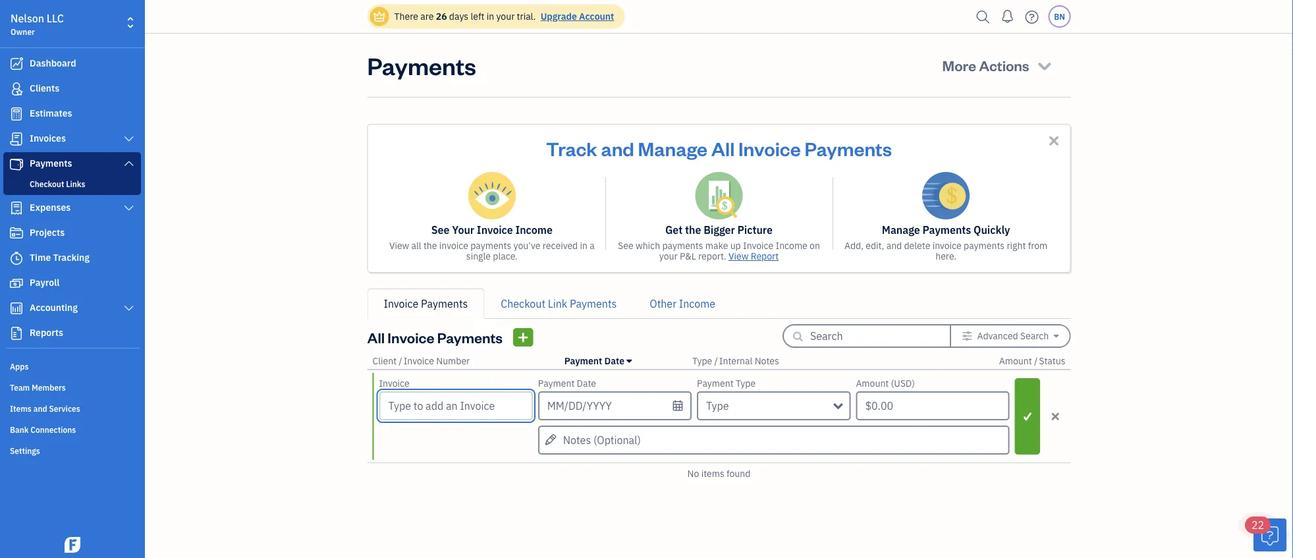 Task type: vqa. For each thing, say whether or not it's contained in the screenshot.
Cancel button
no



Task type: describe. For each thing, give the bounding box(es) containing it.
manage payments quickly add, edit, and delete invoice payments right from here.
[[845, 223, 1048, 262]]

report
[[751, 250, 779, 262]]

type button
[[697, 392, 851, 421]]

p&l
[[680, 250, 696, 262]]

invoices
[[30, 132, 66, 144]]

a
[[590, 240, 595, 252]]

the inside see your invoice income view all the invoice payments you've received in a single place.
[[424, 240, 437, 252]]

type / internal notes
[[693, 355, 780, 367]]

Invoice text field
[[381, 393, 532, 419]]

22
[[1252, 518, 1265, 532]]

your inside see which payments make up invoice income on your p&l report.
[[660, 250, 678, 262]]

reports
[[30, 327, 63, 339]]

chevron large down image for accounting
[[123, 303, 135, 314]]

amount / status
[[1000, 355, 1066, 367]]

settings image
[[962, 331, 973, 341]]

services
[[49, 403, 80, 414]]

apps
[[10, 361, 29, 372]]

estimate image
[[9, 107, 24, 121]]

and for manage
[[601, 136, 635, 160]]

invoice inside see which payments make up invoice income on your p&l report.
[[743, 240, 774, 252]]

tracking
[[53, 251, 90, 264]]

see for which
[[618, 240, 634, 252]]

1 horizontal spatial view
[[729, 250, 749, 262]]

amount for amount / status
[[1000, 355, 1033, 367]]

accounting link
[[3, 297, 141, 320]]

view report
[[729, 250, 779, 262]]

chevron large down image for expenses
[[123, 203, 135, 214]]

edit,
[[866, 240, 885, 252]]

type for type
[[707, 399, 729, 413]]

payment left caretdown icon
[[565, 355, 603, 367]]

track and manage all invoice payments
[[546, 136, 892, 160]]

get the bigger picture image
[[696, 172, 743, 219]]

Payment date in MM/DD/YYYY format text field
[[538, 392, 692, 421]]

crown image
[[373, 10, 387, 23]]

0 vertical spatial manage
[[638, 136, 708, 160]]

advanced search
[[978, 330, 1049, 342]]

amount for amount (usd)
[[856, 377, 889, 390]]

report.
[[699, 250, 727, 262]]

invoice inside see your invoice income view all the invoice payments you've received in a single place.
[[477, 223, 513, 237]]

found
[[727, 468, 751, 480]]

search image
[[973, 7, 994, 27]]

on
[[810, 240, 820, 252]]

notes
[[755, 355, 780, 367]]

(usd)
[[891, 377, 915, 390]]

dashboard
[[30, 57, 76, 69]]

1 horizontal spatial the
[[685, 223, 702, 237]]

settings
[[10, 446, 40, 456]]

other income
[[650, 297, 716, 311]]

trial.
[[517, 10, 536, 22]]

expenses link
[[3, 196, 141, 220]]

get
[[666, 223, 683, 237]]

caretdown image
[[627, 356, 632, 366]]

manage inside manage payments quickly add, edit, and delete invoice payments right from here.
[[882, 223, 921, 237]]

main element
[[0, 0, 178, 558]]

track
[[546, 136, 598, 160]]

other income link
[[634, 289, 732, 319]]

no items found
[[688, 468, 751, 480]]

invoice image
[[9, 132, 24, 146]]

apps link
[[3, 356, 141, 376]]

notifications image
[[998, 3, 1019, 30]]

22 button
[[1246, 517, 1287, 552]]

more
[[943, 56, 977, 74]]

0 horizontal spatial date
[[577, 377, 596, 390]]

internal
[[720, 355, 753, 367]]

client / invoice number
[[373, 355, 470, 367]]

members
[[32, 382, 66, 393]]

links
[[66, 179, 85, 189]]

bigger
[[704, 223, 735, 237]]

invoice for your
[[439, 240, 469, 252]]

checkout for checkout links
[[30, 179, 64, 189]]

are
[[421, 10, 434, 22]]

payment image
[[9, 158, 24, 171]]

save image
[[1017, 409, 1039, 424]]

chart image
[[9, 302, 24, 315]]

estimates
[[30, 107, 72, 119]]

link
[[548, 297, 568, 311]]

checkout link payments link
[[485, 289, 634, 319]]

time tracking link
[[3, 247, 141, 270]]

checkout links
[[30, 179, 85, 189]]

which
[[636, 240, 660, 252]]

payments for add,
[[964, 240, 1005, 252]]

payment type
[[697, 377, 756, 390]]

make
[[706, 240, 729, 252]]

search
[[1021, 330, 1049, 342]]

get the bigger picture
[[666, 223, 773, 237]]

items and services
[[10, 403, 80, 414]]

nelson llc owner
[[11, 12, 64, 37]]

timer image
[[9, 252, 24, 265]]

/ for internal
[[715, 355, 718, 367]]

time tracking
[[30, 251, 90, 264]]

time
[[30, 251, 51, 264]]

and for services
[[33, 403, 47, 414]]

picture
[[738, 223, 773, 237]]

more actions
[[943, 56, 1030, 74]]

other
[[650, 297, 677, 311]]

26
[[436, 10, 447, 22]]

and inside manage payments quickly add, edit, and delete invoice payments right from here.
[[887, 240, 902, 252]]

manage payments quickly image
[[923, 172, 970, 219]]

estimates link
[[3, 102, 141, 126]]

from
[[1029, 240, 1048, 252]]

items
[[10, 403, 32, 414]]

invoices link
[[3, 127, 141, 151]]



Task type: locate. For each thing, give the bounding box(es) containing it.
1 vertical spatial all
[[367, 328, 385, 347]]

and right track
[[601, 136, 635, 160]]

1 payments from the left
[[471, 240, 512, 252]]

in inside see your invoice income view all the invoice payments you've received in a single place.
[[580, 240, 588, 252]]

0 vertical spatial checkout
[[30, 179, 64, 189]]

1 horizontal spatial income
[[679, 297, 716, 311]]

dashboard image
[[9, 57, 24, 71]]

and
[[601, 136, 635, 160], [887, 240, 902, 252], [33, 403, 47, 414]]

checkout up the "add a new payment" image
[[501, 297, 546, 311]]

payment date left caretdown icon
[[565, 355, 625, 367]]

payments
[[367, 49, 476, 81], [805, 136, 892, 160], [30, 157, 72, 169], [923, 223, 972, 237], [421, 297, 468, 311], [570, 297, 617, 311], [437, 328, 503, 347]]

actions
[[980, 56, 1030, 74]]

1 horizontal spatial date
[[605, 355, 625, 367]]

your left p&l
[[660, 250, 678, 262]]

1 vertical spatial chevron large down image
[[123, 203, 135, 214]]

0 vertical spatial chevron large down image
[[123, 134, 135, 144]]

chevron large down image inside accounting link
[[123, 303, 135, 314]]

items
[[702, 468, 725, 480]]

cancel image
[[1045, 409, 1067, 424]]

and right items
[[33, 403, 47, 414]]

here.
[[936, 250, 957, 262]]

1 horizontal spatial manage
[[882, 223, 921, 237]]

0 vertical spatial date
[[605, 355, 625, 367]]

the right 'all'
[[424, 240, 437, 252]]

checkout links link
[[6, 176, 138, 192]]

type inside dropdown button
[[707, 399, 729, 413]]

projects
[[30, 226, 65, 239]]

payments for income
[[471, 240, 512, 252]]

income left on
[[776, 240, 808, 252]]

number
[[436, 355, 470, 367]]

0 vertical spatial the
[[685, 223, 702, 237]]

income
[[516, 223, 553, 237], [776, 240, 808, 252], [679, 297, 716, 311]]

report image
[[9, 327, 24, 340]]

0 vertical spatial chevron large down image
[[123, 158, 135, 169]]

/ right type button
[[715, 355, 718, 367]]

projects link
[[3, 221, 141, 245]]

0 horizontal spatial see
[[432, 223, 450, 237]]

1 vertical spatial checkout
[[501, 297, 546, 311]]

0 horizontal spatial checkout
[[30, 179, 64, 189]]

income inside other income link
[[679, 297, 716, 311]]

0 horizontal spatial all
[[367, 328, 385, 347]]

payments inside manage payments quickly add, edit, and delete invoice payments right from here.
[[923, 223, 972, 237]]

1 chevron large down image from the top
[[123, 158, 135, 169]]

chevron large down image for invoices
[[123, 134, 135, 144]]

/ for status
[[1035, 355, 1038, 367]]

all up client
[[367, 328, 385, 347]]

chevron large down image down checkout links link
[[123, 203, 135, 214]]

all
[[412, 240, 422, 252]]

single
[[467, 250, 491, 262]]

view right make
[[729, 250, 749, 262]]

1 vertical spatial income
[[776, 240, 808, 252]]

money image
[[9, 277, 24, 290]]

team
[[10, 382, 30, 393]]

you've
[[514, 240, 541, 252]]

payroll
[[30, 276, 60, 289]]

resource center badge image
[[1254, 519, 1287, 552]]

1 horizontal spatial /
[[715, 355, 718, 367]]

clients
[[30, 82, 59, 94]]

0 horizontal spatial /
[[399, 355, 403, 367]]

1 / from the left
[[399, 355, 403, 367]]

/ left status
[[1035, 355, 1038, 367]]

1 horizontal spatial in
[[580, 240, 588, 252]]

1 horizontal spatial amount
[[1000, 355, 1033, 367]]

dashboard link
[[3, 52, 141, 76]]

accounting
[[30, 302, 78, 314]]

freshbooks image
[[62, 537, 83, 553]]

3 / from the left
[[1035, 355, 1038, 367]]

1 vertical spatial type
[[736, 377, 756, 390]]

/
[[399, 355, 403, 367], [715, 355, 718, 367], [1035, 355, 1038, 367]]

see left the which on the top
[[618, 240, 634, 252]]

0 vertical spatial see
[[432, 223, 450, 237]]

Amount (USD) text field
[[856, 392, 1010, 421]]

2 payments from the left
[[663, 240, 704, 252]]

2 horizontal spatial /
[[1035, 355, 1038, 367]]

items and services link
[[3, 398, 141, 418]]

payment date down payment date button
[[538, 377, 596, 390]]

see for your
[[432, 223, 450, 237]]

1 vertical spatial see
[[618, 240, 634, 252]]

go to help image
[[1022, 7, 1043, 27]]

account
[[579, 10, 614, 22]]

reports link
[[3, 322, 141, 345]]

0 vertical spatial and
[[601, 136, 635, 160]]

advanced
[[978, 330, 1019, 342]]

0 horizontal spatial and
[[33, 403, 47, 414]]

0 horizontal spatial the
[[424, 240, 437, 252]]

payment down payment date button
[[538, 377, 575, 390]]

payments down the 'your'
[[471, 240, 512, 252]]

expense image
[[9, 202, 24, 215]]

payments inside main element
[[30, 157, 72, 169]]

chevron large down image
[[123, 158, 135, 169], [123, 203, 135, 214]]

in left the 'a'
[[580, 240, 588, 252]]

1 horizontal spatial checkout
[[501, 297, 546, 311]]

invoice payments
[[384, 297, 468, 311]]

the right get
[[685, 223, 702, 237]]

chevron large down image
[[123, 134, 135, 144], [123, 303, 135, 314]]

payments down quickly at the top of the page
[[964, 240, 1005, 252]]

view inside see your invoice income view all the invoice payments you've received in a single place.
[[389, 240, 409, 252]]

type down internal
[[736, 377, 756, 390]]

0 vertical spatial in
[[487, 10, 494, 22]]

chevron large down image up payments link
[[123, 134, 135, 144]]

0 vertical spatial all
[[712, 136, 735, 160]]

all up get the bigger picture on the top
[[712, 136, 735, 160]]

0 vertical spatial type
[[693, 355, 713, 367]]

2 horizontal spatial payments
[[964, 240, 1005, 252]]

income right other at the right bottom
[[679, 297, 716, 311]]

upgrade
[[541, 10, 577, 22]]

1 vertical spatial the
[[424, 240, 437, 252]]

caretdown image
[[1054, 331, 1059, 341]]

/ right client
[[399, 355, 403, 367]]

0 horizontal spatial in
[[487, 10, 494, 22]]

team members link
[[3, 377, 141, 397]]

see your invoice income view all the invoice payments you've received in a single place.
[[389, 223, 595, 262]]

expenses
[[30, 201, 71, 214]]

client image
[[9, 82, 24, 96]]

1 vertical spatial chevron large down image
[[123, 303, 135, 314]]

0 vertical spatial amount
[[1000, 355, 1033, 367]]

payroll link
[[3, 272, 141, 295]]

0 vertical spatial payment date
[[565, 355, 625, 367]]

team members
[[10, 382, 66, 393]]

upgrade account link
[[538, 10, 614, 22]]

see inside see which payments make up invoice income on your p&l report.
[[618, 240, 634, 252]]

0 horizontal spatial payments
[[471, 240, 512, 252]]

days
[[449, 10, 469, 22]]

payments down get
[[663, 240, 704, 252]]

in right left
[[487, 10, 494, 22]]

2 vertical spatial income
[[679, 297, 716, 311]]

1 horizontal spatial invoice
[[933, 240, 962, 252]]

and right edit,
[[887, 240, 902, 252]]

status
[[1040, 355, 1066, 367]]

amount left (usd)
[[856, 377, 889, 390]]

2 / from the left
[[715, 355, 718, 367]]

1 invoice from the left
[[439, 240, 469, 252]]

clients link
[[3, 77, 141, 101]]

type button
[[693, 355, 713, 367]]

chevron large down image for payments
[[123, 158, 135, 169]]

checkout
[[30, 179, 64, 189], [501, 297, 546, 311]]

no
[[688, 468, 700, 480]]

bn
[[1055, 11, 1066, 22]]

see your invoice income image
[[469, 172, 516, 219]]

income inside see which payments make up invoice income on your p&l report.
[[776, 240, 808, 252]]

there
[[394, 10, 418, 22]]

right
[[1007, 240, 1026, 252]]

and inside main element
[[33, 403, 47, 414]]

invoice inside see your invoice income view all the invoice payments you've received in a single place.
[[439, 240, 469, 252]]

all invoice payments
[[367, 328, 503, 347]]

payments inside see which payments make up invoice income on your p&l report.
[[663, 240, 704, 252]]

close image
[[1047, 133, 1062, 148]]

type down payment type on the bottom right of the page
[[707, 399, 729, 413]]

invoice payments link
[[367, 289, 485, 319]]

invoice inside manage payments quickly add, edit, and delete invoice payments right from here.
[[933, 240, 962, 252]]

nelson
[[11, 12, 44, 25]]

checkout link payments
[[501, 297, 617, 311]]

chevron large down image inside expenses link
[[123, 203, 135, 214]]

3 payments from the left
[[964, 240, 1005, 252]]

0 horizontal spatial amount
[[856, 377, 889, 390]]

amount
[[1000, 355, 1033, 367], [856, 377, 889, 390]]

2 vertical spatial type
[[707, 399, 729, 413]]

quickly
[[974, 223, 1011, 237]]

0 horizontal spatial invoice
[[439, 240, 469, 252]]

view left 'all'
[[389, 240, 409, 252]]

place.
[[493, 250, 518, 262]]

0 vertical spatial your
[[497, 10, 515, 22]]

delete
[[905, 240, 931, 252]]

owner
[[11, 26, 35, 37]]

all
[[712, 136, 735, 160], [367, 328, 385, 347]]

add a new payment image
[[517, 330, 530, 345]]

Notes (Optional) text field
[[538, 426, 1010, 455]]

left
[[471, 10, 485, 22]]

amount (usd)
[[856, 377, 915, 390]]

invoice right delete
[[933, 240, 962, 252]]

bank
[[10, 424, 29, 435]]

chevrondown image
[[1036, 56, 1054, 74]]

invoice for payments
[[933, 240, 962, 252]]

date left caretdown icon
[[605, 355, 625, 367]]

1 horizontal spatial see
[[618, 240, 634, 252]]

2 horizontal spatial and
[[887, 240, 902, 252]]

1 horizontal spatial and
[[601, 136, 635, 160]]

income inside see your invoice income view all the invoice payments you've received in a single place.
[[516, 223, 553, 237]]

0 horizontal spatial income
[[516, 223, 553, 237]]

see which payments make up invoice income on your p&l report.
[[618, 240, 820, 262]]

payment date button
[[565, 355, 632, 367]]

payments inside see your invoice income view all the invoice payments you've received in a single place.
[[471, 240, 512, 252]]

connections
[[31, 424, 76, 435]]

project image
[[9, 227, 24, 240]]

1 vertical spatial date
[[577, 377, 596, 390]]

0 horizontal spatial your
[[497, 10, 515, 22]]

0 horizontal spatial manage
[[638, 136, 708, 160]]

/ for invoice
[[399, 355, 403, 367]]

0 horizontal spatial view
[[389, 240, 409, 252]]

chevron large down image down payroll link
[[123, 303, 135, 314]]

1 vertical spatial and
[[887, 240, 902, 252]]

amount down advanced search
[[1000, 355, 1033, 367]]

payments inside manage payments quickly add, edit, and delete invoice payments right from here.
[[964, 240, 1005, 252]]

1 vertical spatial manage
[[882, 223, 921, 237]]

income up you've
[[516, 223, 553, 237]]

1 horizontal spatial payments
[[663, 240, 704, 252]]

bank connections link
[[3, 419, 141, 439]]

2 vertical spatial and
[[33, 403, 47, 414]]

see inside see your invoice income view all the invoice payments you've received in a single place.
[[432, 223, 450, 237]]

date down payment date button
[[577, 377, 596, 390]]

your left trial.
[[497, 10, 515, 22]]

your
[[497, 10, 515, 22], [660, 250, 678, 262]]

bn button
[[1049, 5, 1071, 28]]

2 chevron large down image from the top
[[123, 203, 135, 214]]

checkout inside main element
[[30, 179, 64, 189]]

1 vertical spatial amount
[[856, 377, 889, 390]]

chevron large down image inside invoices link
[[123, 134, 135, 144]]

see left the 'your'
[[432, 223, 450, 237]]

1 chevron large down image from the top
[[123, 134, 135, 144]]

type for type / internal notes
[[693, 355, 713, 367]]

invoice down the 'your'
[[439, 240, 469, 252]]

1 horizontal spatial your
[[660, 250, 678, 262]]

1 vertical spatial payment date
[[538, 377, 596, 390]]

payment down type button
[[697, 377, 734, 390]]

chevron large down image up checkout links link
[[123, 158, 135, 169]]

2 invoice from the left
[[933, 240, 962, 252]]

2 horizontal spatial income
[[776, 240, 808, 252]]

up
[[731, 240, 741, 252]]

bank connections
[[10, 424, 76, 435]]

2 chevron large down image from the top
[[123, 303, 135, 314]]

received
[[543, 240, 578, 252]]

1 vertical spatial in
[[580, 240, 588, 252]]

type up payment type on the bottom right of the page
[[693, 355, 713, 367]]

Search text field
[[811, 326, 929, 347]]

checkout for checkout link payments
[[501, 297, 546, 311]]

1 horizontal spatial all
[[712, 136, 735, 160]]

client
[[373, 355, 397, 367]]

settings link
[[3, 440, 141, 460]]

view
[[389, 240, 409, 252], [729, 250, 749, 262]]

checkout up expenses
[[30, 179, 64, 189]]

0 vertical spatial income
[[516, 223, 553, 237]]

add,
[[845, 240, 864, 252]]

1 vertical spatial your
[[660, 250, 678, 262]]



